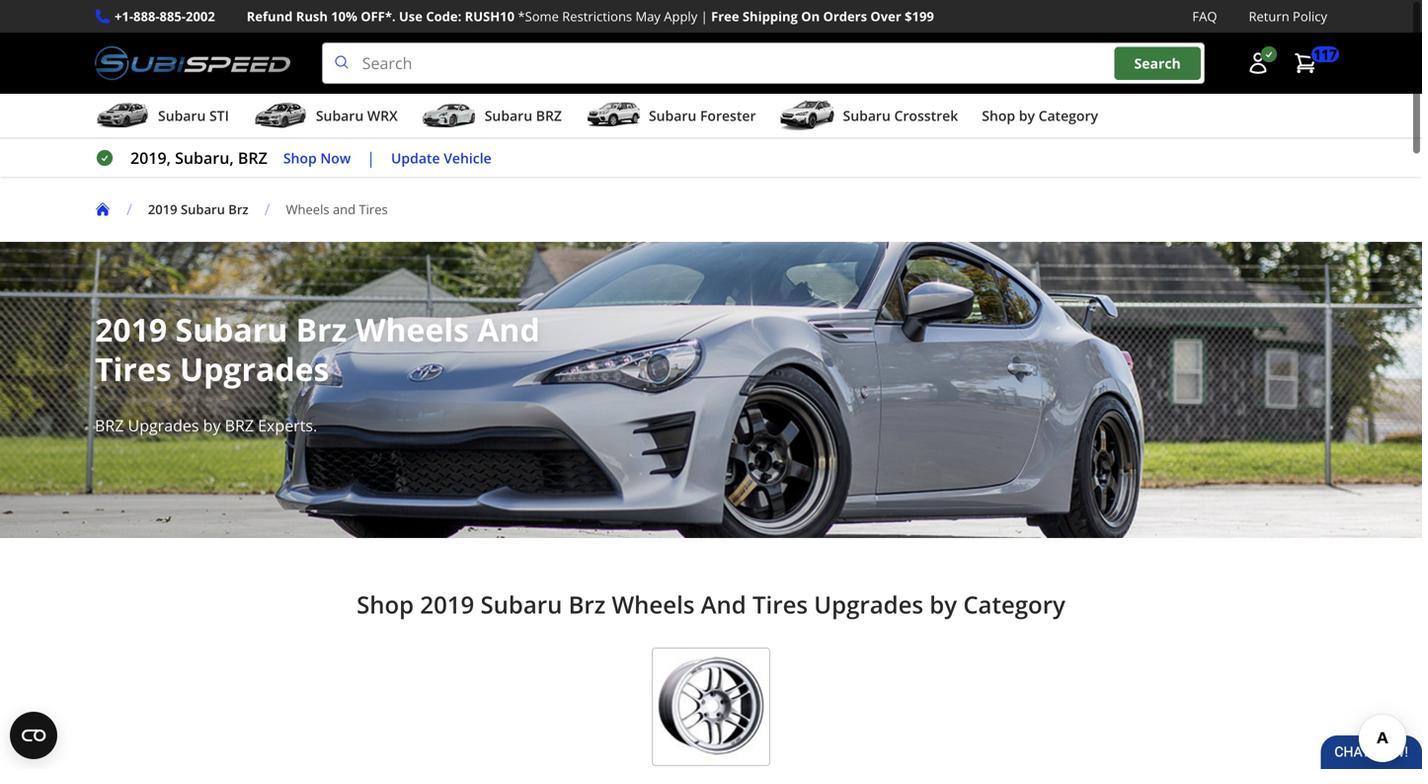 Task type: describe. For each thing, give the bounding box(es) containing it.
2019,
[[130, 147, 171, 169]]

use
[[399, 7, 423, 25]]

brz inside 'dropdown button'
[[536, 106, 562, 125]]

brz for 2019 subaru brz
[[228, 201, 249, 218]]

return policy link
[[1249, 6, 1328, 27]]

subaru wrx button
[[253, 98, 398, 137]]

search input field
[[322, 43, 1205, 84]]

shop for shop now
[[283, 148, 317, 167]]

subaru brz
[[485, 106, 562, 125]]

subaru forester button
[[586, 98, 756, 137]]

experts.
[[258, 415, 317, 436]]

wheels inside 2019 subaru brz wheels and tires upgrades
[[355, 308, 469, 351]]

2002
[[186, 7, 215, 25]]

2013 subaru brz mods and styling upgrades image
[[0, 242, 1423, 539]]

2019 subaru brz
[[148, 201, 249, 218]]

2 vertical spatial wheels
[[612, 589, 695, 621]]

+1-888-885-2002 link
[[115, 6, 215, 27]]

wheels and accessories image image
[[652, 648, 771, 767]]

refund
[[247, 7, 293, 25]]

faq link
[[1193, 6, 1218, 27]]

off*.
[[361, 7, 396, 25]]

subaru sti
[[158, 106, 229, 125]]

2 vertical spatial tires
[[753, 589, 808, 621]]

home image
[[95, 202, 111, 217]]

1 vertical spatial |
[[367, 147, 376, 169]]

crosstrek
[[895, 106, 959, 125]]

refund rush 10% off*. use code: rush10 *some restrictions may apply | free shipping on orders over $199
[[247, 7, 935, 25]]

and inside 2019 subaru brz wheels and tires upgrades
[[478, 308, 540, 351]]

may
[[636, 7, 661, 25]]

10%
[[331, 7, 358, 25]]

subaru crosstrek
[[843, 106, 959, 125]]

rush10
[[465, 7, 515, 25]]

*some
[[518, 7, 559, 25]]

wheels and tires
[[286, 201, 388, 218]]

885-
[[160, 7, 186, 25]]

tires inside 2019 subaru brz wheels and tires upgrades
[[95, 348, 172, 391]]

rush
[[296, 7, 328, 25]]

shipping
[[743, 7, 798, 25]]

on
[[802, 7, 820, 25]]

2019 for 2019 subaru brz wheels and tires upgrades
[[95, 308, 167, 351]]

2019 subaru brz wheels and tires upgrades
[[95, 308, 540, 391]]

shop now
[[283, 148, 351, 167]]

faq
[[1193, 7, 1218, 25]]

888-
[[133, 7, 160, 25]]

1 vertical spatial upgrades
[[128, 415, 199, 436]]

shop now link
[[283, 147, 351, 169]]

+1-888-885-2002
[[115, 7, 215, 25]]

brz for 2019 subaru brz wheels and tires upgrades
[[296, 308, 347, 351]]

+1-
[[115, 7, 133, 25]]

sti
[[209, 106, 229, 125]]

shop for shop by category
[[982, 106, 1016, 125]]

a subaru crosstrek thumbnail image image
[[780, 101, 835, 131]]

button image
[[1247, 52, 1271, 75]]

restrictions
[[562, 7, 632, 25]]

category inside dropdown button
[[1039, 106, 1099, 125]]

$199
[[905, 7, 935, 25]]

subaru wrx
[[316, 106, 398, 125]]

2019 subaru brz link down the subaru,
[[148, 201, 264, 218]]

1 horizontal spatial |
[[701, 7, 708, 25]]



Task type: locate. For each thing, give the bounding box(es) containing it.
1 horizontal spatial shop
[[357, 589, 414, 621]]

subaru,
[[175, 147, 234, 169]]

subaru inside 'dropdown button'
[[485, 106, 533, 125]]

0 vertical spatial tires
[[359, 201, 388, 218]]

brz
[[536, 106, 562, 125], [238, 147, 268, 169], [95, 415, 124, 436], [225, 415, 254, 436]]

0 horizontal spatial and
[[478, 308, 540, 351]]

1 vertical spatial by
[[203, 415, 221, 436]]

by
[[1019, 106, 1035, 125], [203, 415, 221, 436], [930, 589, 958, 621]]

1 / from the left
[[126, 199, 132, 220]]

/ for wheels and tires link
[[264, 199, 270, 220]]

1 horizontal spatial tires
[[359, 201, 388, 218]]

/ right home image
[[126, 199, 132, 220]]

forester
[[700, 106, 756, 125]]

0 horizontal spatial brz
[[228, 201, 249, 218]]

orders
[[824, 7, 868, 25]]

wrx
[[367, 106, 398, 125]]

tires
[[359, 201, 388, 218], [95, 348, 172, 391], [753, 589, 808, 621]]

0 horizontal spatial /
[[126, 199, 132, 220]]

shop for shop 2019 subaru brz wheels and tires upgrades by category
[[357, 589, 414, 621]]

open widget image
[[10, 712, 57, 760]]

update vehicle button
[[391, 147, 492, 169]]

0 horizontal spatial wheels
[[286, 201, 330, 218]]

0 vertical spatial upgrades
[[180, 348, 329, 391]]

subaru inside 2019 subaru brz wheels and tires upgrades
[[175, 308, 288, 351]]

0 vertical spatial shop
[[982, 106, 1016, 125]]

subaru crosstrek button
[[780, 98, 959, 137]]

2 vertical spatial 2019
[[420, 589, 475, 621]]

vehicle
[[444, 148, 492, 167]]

free
[[712, 7, 740, 25]]

2 horizontal spatial by
[[1019, 106, 1035, 125]]

0 vertical spatial by
[[1019, 106, 1035, 125]]

subaru sti button
[[95, 98, 229, 137]]

2 / from the left
[[264, 199, 270, 220]]

search
[[1135, 54, 1181, 72]]

now
[[320, 148, 351, 167]]

shop by category button
[[982, 98, 1099, 137]]

| left free
[[701, 7, 708, 25]]

0 vertical spatial brz
[[228, 201, 249, 218]]

over
[[871, 7, 902, 25]]

policy
[[1293, 7, 1328, 25]]

1 vertical spatial and
[[701, 589, 747, 621]]

1 horizontal spatial /
[[264, 199, 270, 220]]

2 horizontal spatial brz
[[569, 589, 606, 621]]

1 horizontal spatial by
[[930, 589, 958, 621]]

apply
[[664, 7, 698, 25]]

2019 subaru brz link
[[148, 201, 264, 218], [148, 201, 249, 218]]

2019, subaru, brz
[[130, 147, 268, 169]]

2019 subaru brz link down the 2019, subaru, brz
[[148, 201, 249, 218]]

117
[[1314, 45, 1338, 64]]

upgrades
[[180, 348, 329, 391], [128, 415, 199, 436], [814, 589, 924, 621]]

1 vertical spatial shop
[[283, 148, 317, 167]]

0 vertical spatial |
[[701, 7, 708, 25]]

subaru brz button
[[422, 98, 562, 137]]

search button
[[1115, 47, 1201, 80]]

1 horizontal spatial brz
[[296, 308, 347, 351]]

a subaru forester thumbnail image image
[[586, 101, 641, 131]]

shop 2019 subaru brz wheels and tires upgrades by category
[[357, 589, 1066, 621]]

wheels
[[286, 201, 330, 218], [355, 308, 469, 351], [612, 589, 695, 621]]

category
[[1039, 106, 1099, 125], [964, 589, 1066, 621]]

and
[[478, 308, 540, 351], [701, 589, 747, 621]]

/ right '2019 subaru brz'
[[264, 199, 270, 220]]

return
[[1249, 7, 1290, 25]]

2019 for 2019 subaru brz
[[148, 201, 177, 218]]

117 button
[[1284, 44, 1340, 83]]

by inside the shop by category dropdown button
[[1019, 106, 1035, 125]]

1 vertical spatial wheels
[[355, 308, 469, 351]]

2 horizontal spatial wheels
[[612, 589, 695, 621]]

0 vertical spatial wheels
[[286, 201, 330, 218]]

0 vertical spatial 2019
[[148, 201, 177, 218]]

0 horizontal spatial tires
[[95, 348, 172, 391]]

0 horizontal spatial by
[[203, 415, 221, 436]]

| right now
[[367, 147, 376, 169]]

2019 inside 2019 subaru brz wheels and tires upgrades
[[95, 308, 167, 351]]

upgrades inside 2019 subaru brz wheels and tires upgrades
[[180, 348, 329, 391]]

2 vertical spatial by
[[930, 589, 958, 621]]

a subaru brz thumbnail image image
[[422, 101, 477, 131]]

1 horizontal spatial wheels
[[355, 308, 469, 351]]

0 horizontal spatial shop
[[283, 148, 317, 167]]

a subaru wrx thumbnail image image
[[253, 101, 308, 131]]

2 vertical spatial shop
[[357, 589, 414, 621]]

subaru
[[158, 106, 206, 125], [316, 106, 364, 125], [485, 106, 533, 125], [649, 106, 697, 125], [843, 106, 891, 125], [181, 201, 225, 218], [175, 308, 288, 351], [481, 589, 563, 621]]

/
[[126, 199, 132, 220], [264, 199, 270, 220]]

1 vertical spatial 2019
[[95, 308, 167, 351]]

0 vertical spatial and
[[478, 308, 540, 351]]

brz inside 2019 subaru brz wheels and tires upgrades
[[296, 308, 347, 351]]

1 vertical spatial brz
[[296, 308, 347, 351]]

subispeed logo image
[[95, 43, 290, 84]]

2019
[[148, 201, 177, 218], [95, 308, 167, 351], [420, 589, 475, 621]]

2 vertical spatial brz
[[569, 589, 606, 621]]

return policy
[[1249, 7, 1328, 25]]

1 vertical spatial tires
[[95, 348, 172, 391]]

2 horizontal spatial tires
[[753, 589, 808, 621]]

1 vertical spatial category
[[964, 589, 1066, 621]]

brz upgrades by brz experts.
[[95, 415, 322, 436]]

wheels and tires link
[[286, 201, 404, 218]]

shop inside dropdown button
[[982, 106, 1016, 125]]

shop by category
[[982, 106, 1099, 125]]

code:
[[426, 7, 462, 25]]

0 horizontal spatial |
[[367, 147, 376, 169]]

2 vertical spatial upgrades
[[814, 589, 924, 621]]

0 vertical spatial category
[[1039, 106, 1099, 125]]

shop
[[982, 106, 1016, 125], [283, 148, 317, 167], [357, 589, 414, 621]]

subaru forester
[[649, 106, 756, 125]]

update vehicle
[[391, 148, 492, 167]]

brz
[[228, 201, 249, 218], [296, 308, 347, 351], [569, 589, 606, 621]]

2 horizontal spatial shop
[[982, 106, 1016, 125]]

update
[[391, 148, 440, 167]]

/ for the 2019 subaru brz 'link' below the subaru,
[[126, 199, 132, 220]]

|
[[701, 7, 708, 25], [367, 147, 376, 169]]

1 horizontal spatial and
[[701, 589, 747, 621]]

and
[[333, 201, 356, 218]]

a subaru sti thumbnail image image
[[95, 101, 150, 131]]



Task type: vqa. For each thing, say whether or not it's contained in the screenshot.
Subaru Forester dropdown button
yes



